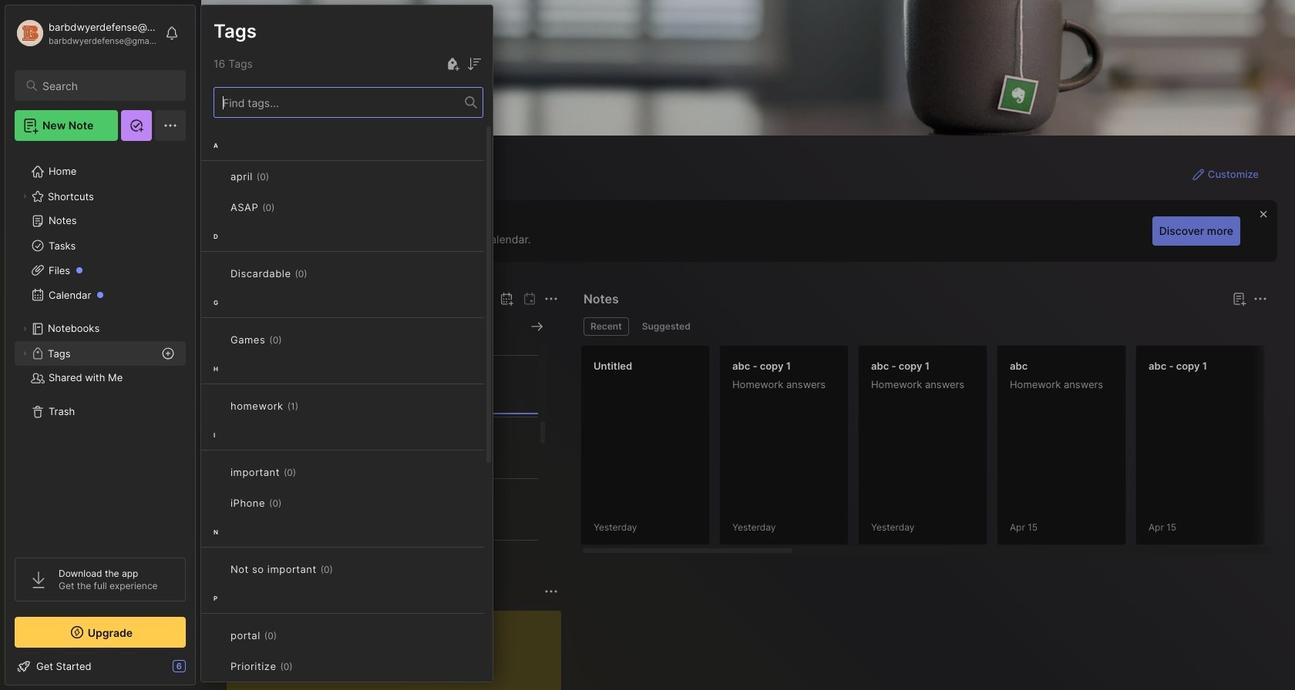 Task type: locate. For each thing, give the bounding box(es) containing it.
row group
[[201, 130, 493, 691], [581, 345, 1296, 555]]

0 horizontal spatial tab
[[584, 318, 629, 336]]

tag actions image
[[269, 170, 294, 183], [282, 497, 306, 510]]

main element
[[0, 0, 201, 691]]

Find tags… text field
[[214, 92, 465, 113]]

tree
[[5, 150, 195, 544]]

Account field
[[15, 18, 157, 49]]

Help and Learning task checklist field
[[5, 655, 195, 679]]

expand notebooks image
[[20, 325, 29, 334]]

0 horizontal spatial row group
[[201, 130, 493, 691]]

1 horizontal spatial tab
[[635, 318, 698, 336]]

sort options image
[[465, 55, 484, 73]]

None search field
[[42, 76, 172, 95]]

2 tab from the left
[[635, 318, 698, 336]]

tag actions image
[[275, 201, 300, 214], [282, 334, 307, 346], [298, 400, 323, 413], [293, 661, 317, 673]]

Search text field
[[42, 79, 172, 93]]

create new tag image
[[443, 55, 462, 73]]

0 vertical spatial tag actions image
[[269, 170, 294, 183]]

tab list
[[584, 318, 1266, 336]]

Tag actions field
[[269, 169, 294, 184], [275, 200, 300, 215], [282, 332, 307, 348], [298, 399, 323, 414], [282, 496, 306, 511], [293, 659, 317, 675]]

tab
[[584, 318, 629, 336], [635, 318, 698, 336]]

new evernote calendar event image
[[497, 290, 516, 308]]



Task type: describe. For each thing, give the bounding box(es) containing it.
Sort field
[[465, 55, 484, 73]]

none search field inside main element
[[42, 76, 172, 95]]

tree inside main element
[[5, 150, 195, 544]]

1 tab from the left
[[584, 318, 629, 336]]

expand tags image
[[20, 349, 29, 359]]

1 horizontal spatial row group
[[581, 345, 1296, 555]]

1 vertical spatial tag actions image
[[282, 497, 306, 510]]

Start writing… text field
[[239, 612, 561, 691]]

click to collapse image
[[195, 662, 206, 681]]



Task type: vqa. For each thing, say whether or not it's contained in the screenshot.
New Evernote Calendar event 'icon'
yes



